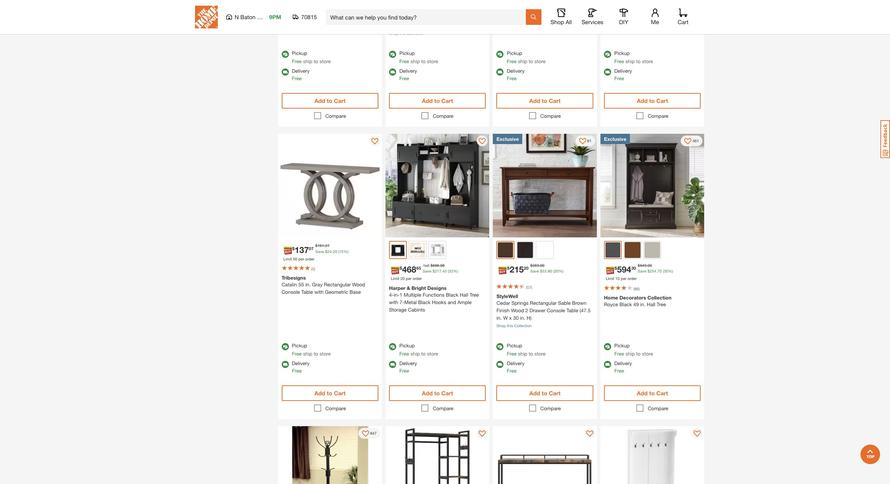 Task type: describe. For each thing, give the bounding box(es) containing it.
07
[[309, 246, 314, 252]]

open-
[[535, 7, 549, 13]]

What can we help you find today? search field
[[330, 10, 526, 25]]

table inside the tribesigns catalin 55 in. gray rectangular wood console table with geometric base
[[301, 290, 313, 296]]

269
[[533, 263, 539, 268]]

harper
[[389, 285, 406, 291]]

home
[[604, 295, 618, 301]]

storage inside 'walker edison furniture company 48 in. barnwood open-top storage bench with shoe shelf'
[[558, 7, 576, 13]]

( down $ 161 . 27 save $ 24 . 20 ( 15 %) limit 50 per order
[[311, 267, 312, 272]]

black image for 594
[[606, 243, 621, 258]]

$ inside '$ 137 07'
[[292, 246, 295, 252]]

springs
[[512, 300, 529, 306]]

15
[[339, 250, 344, 254]]

in. down "springs"
[[520, 315, 526, 321]]

white inside whitford white wood entryway bench with cushion and concealed storage (38 in. w x 19 in. h) shop this collection
[[410, 7, 422, 13]]

storage inside harper & bright designs 4-in-1 multiple functions black hall tree with 7-metal black hooks and ample storage cabints
[[389, 307, 407, 313]]

$ down "27"
[[325, 250, 327, 254]]

30 inside stylewell cedar springs rectangular sable brown finish wood 2 drawer console table (47.5 in. w x 30 in. h) shop this collection
[[513, 315, 519, 321]]

65
[[417, 266, 421, 271]]

black 8-hook coat rack image
[[278, 427, 382, 485]]

) for 215
[[532, 285, 533, 290]]

$ 215 20
[[507, 265, 529, 275]]

$ right "$ 215 20"
[[531, 263, 533, 268]]

save for $ 269 . 00 save $ 53 . 80 ( 20 %)
[[531, 269, 539, 274]]

black image for 468
[[391, 243, 406, 258]]

display image for elson 70.9 in. rustic brown rectangle wood console table sofa table entryway table bar table with removable fence image
[[587, 431, 594, 438]]

48
[[497, 7, 502, 13]]

61
[[587, 139, 592, 143]]

08
[[441, 263, 445, 268]]

elson 70.9 in. rustic brown rectangle wood console table sofa table entryway table bar table with removable fence image
[[493, 427, 597, 485]]

save for $ 161 . 27 save $ 24 . 20 ( 15 %) limit 50 per order
[[316, 250, 324, 254]]

cushion
[[389, 15, 408, 21]]

diy button
[[613, 9, 635, 26]]

exclusive for 594
[[604, 136, 627, 142]]

whitford white wood entryway bench with cushion and concealed storage (38 in. w x 19 in. h) shop this collection
[[389, 7, 485, 36]]

$ left "70"
[[648, 269, 650, 274]]

whitford
[[389, 7, 408, 13]]

the home depot logo image
[[195, 6, 218, 28]]

9pm
[[269, 14, 281, 20]]

50
[[293, 257, 297, 262]]

0 horizontal spatial black
[[418, 300, 431, 306]]

$ left 80
[[540, 269, 543, 274]]

( 86 )
[[634, 287, 640, 291]]

limit for 594
[[606, 277, 615, 281]]

$ 137 07
[[292, 245, 314, 255]]

baton
[[240, 14, 256, 20]]

top
[[549, 7, 557, 13]]

rectangular inside stylewell cedar springs rectangular sable brown finish wood 2 drawer console table (47.5 in. w x 30 in. h) shop this collection
[[530, 300, 557, 306]]

all
[[566, 18, 572, 25]]

$ 269 . 00 save $ 53 . 80 ( 20 %)
[[531, 263, 564, 274]]

per inside '/set $ 686 . 08 save $ 217 . 43 ( 32 %) limit 20 per order'
[[406, 277, 412, 281]]

n baton rouge
[[235, 14, 274, 20]]

limit for 137
[[283, 257, 292, 262]]

461 button
[[681, 136, 703, 146]]

849
[[640, 263, 647, 268]]

whitford white wood entryway bench with cushion and concealed storage (38 in. w x 19 in. h) link
[[389, 1, 486, 29]]

20 inside '/set $ 686 . 08 save $ 217 . 43 ( 32 %) limit 20 per order'
[[401, 277, 405, 281]]

gray image
[[410, 243, 426, 258]]

w inside stylewell cedar springs rectangular sable brown finish wood 2 drawer console table (47.5 in. w x 30 in. h) shop this collection
[[503, 315, 508, 321]]

rouge
[[257, 14, 274, 20]]

services
[[582, 18, 604, 25]]

( inside $ 849 . 00 save $ 254 . 70 ( 30 %) limit 10 per order
[[663, 269, 664, 274]]

0 horizontal spatial tree
[[354, 7, 364, 13]]

edison
[[514, 1, 531, 7]]

bench inside 'walker edison furniture company 48 in. barnwood open-top storage bench with shoe shelf'
[[577, 7, 592, 13]]

collection inside whitford white wood entryway bench with cushion and concealed storage (38 in. w x 19 in. h) shop this collection
[[407, 31, 424, 36]]

/set $ 686 . 08 save $ 217 . 43 ( 32 %) limit 20 per order
[[391, 263, 458, 281]]

walnut brown image
[[625, 243, 641, 258]]

designs
[[428, 285, 447, 291]]

cedar springs rectangular sable brown finish wood 2 drawer console table (47.5 in. w x 30 in. h) image
[[493, 134, 597, 238]]

off white image
[[645, 243, 661, 258]]

137
[[295, 245, 309, 255]]

with inside the tribesigns catalin 55 in. gray rectangular wood console table with geometric base
[[315, 290, 324, 296]]

save for $ 849 . 00 save $ 254 . 70 ( 30 %) limit 10 per order
[[638, 269, 647, 274]]

%) for $ 161 . 27 save $ 24 . 20 ( 15 %) limit 50 per order
[[344, 250, 349, 254]]

aberdeen off-white double hall tree link
[[282, 1, 379, 14]]

$ right /set on the bottom left of page
[[431, 263, 433, 268]]

concealed
[[419, 15, 443, 21]]

with inside whitford white wood entryway bench with cushion and concealed storage (38 in. w x 19 in. h) shop this collection
[[475, 7, 485, 13]]

x inside stylewell cedar springs rectangular sable brown finish wood 2 drawer console table (47.5 in. w x 30 in. h) shop this collection
[[509, 315, 512, 321]]

&
[[407, 285, 410, 291]]

in. right the 19
[[400, 22, 405, 28]]

254
[[650, 269, 657, 274]]

furniture
[[532, 1, 554, 7]]

wood inside stylewell cedar springs rectangular sable brown finish wood 2 drawer console table (47.5 in. w x 30 in. h) shop this collection
[[511, 308, 524, 314]]

847
[[370, 431, 377, 436]]

w inside whitford white wood entryway bench with cushion and concealed storage (38 in. w x 19 in. h) shop this collection
[[478, 15, 482, 21]]

tribesigns catalin 55 in. gray rectangular wood console table with geometric base
[[282, 275, 365, 296]]

functions
[[423, 292, 445, 298]]

tree inside home decorators collection royce black 49 in. hall tree
[[657, 302, 666, 308]]

0 horizontal spatial available for pickup image
[[282, 344, 289, 351]]

home decorators collection royce black 49 in. hall tree
[[604, 295, 672, 308]]

49
[[634, 302, 639, 308]]

h) inside stylewell cedar springs rectangular sable brown finish wood 2 drawer console table (47.5 in. w x 30 in. h) shop this collection
[[527, 315, 532, 321]]

carmalita rustic brown freestanding closet organizer, clothes rack with drawers and shelves, heavy duty garment rack image
[[386, 427, 490, 485]]

%) inside '/set $ 686 . 08 save $ 217 . 43 ( 32 %) limit 20 per order'
[[453, 269, 458, 274]]

order inside '/set $ 686 . 08 save $ 217 . 43 ( 32 %) limit 20 per order'
[[413, 277, 422, 281]]

stylewell cedar springs rectangular sable brown finish wood 2 drawer console table (47.5 in. w x 30 in. h) shop this collection
[[497, 294, 591, 328]]

%) for $ 849 . 00 save $ 254 . 70 ( 30 %) limit 10 per order
[[668, 269, 673, 274]]

x inside whitford white wood entryway bench with cushion and concealed storage (38 in. w x 19 in. h) shop this collection
[[389, 22, 392, 28]]

barnwood
[[510, 7, 533, 13]]

217
[[435, 269, 442, 274]]

shop all
[[551, 18, 572, 25]]

in. down finish
[[497, 315, 502, 321]]

shop this collection link for h)
[[389, 31, 424, 36]]

4-
[[389, 292, 394, 298]]

$ 468 65
[[400, 265, 421, 275]]

collection inside stylewell cedar springs rectangular sable brown finish wood 2 drawer console table (47.5 in. w x 30 in. h) shop this collection
[[514, 324, 532, 328]]

43
[[443, 269, 447, 274]]

gray inside the dark gray tufted fabric armed storage bench
[[616, 7, 627, 13]]

wood inside the tribesigns catalin 55 in. gray rectangular wood console table with geometric base
[[352, 282, 365, 288]]

(38
[[463, 15, 470, 21]]

company
[[555, 1, 578, 7]]

decorators
[[620, 295, 646, 301]]

sable brown image
[[498, 243, 513, 258]]

wood inside whitford white wood entryway bench with cushion and concealed storage (38 in. w x 19 in. h) shop this collection
[[424, 7, 437, 13]]

24
[[327, 250, 332, 254]]

10
[[616, 277, 620, 281]]

dark
[[604, 7, 615, 13]]

in. right (38
[[471, 15, 476, 21]]

ample
[[458, 300, 472, 306]]

cabints
[[408, 307, 425, 313]]

%) for $ 269 . 00 save $ 53 . 80 ( 20 %)
[[559, 269, 564, 274]]

(47.5
[[580, 308, 591, 314]]

7-
[[400, 300, 405, 306]]

entryway
[[438, 7, 458, 13]]

0 horizontal spatial hall
[[344, 7, 353, 13]]

me
[[651, 18, 659, 25]]

bench inside the dark gray tufted fabric armed storage bench
[[604, 15, 619, 21]]

57
[[527, 285, 532, 290]]

shop inside whitford white wood entryway bench with cushion and concealed storage (38 in. w x 19 in. h) shop this collection
[[389, 31, 399, 36]]

$ right 07
[[316, 244, 318, 248]]

order for 594
[[628, 277, 637, 281]]

$ inside $ 594 30
[[615, 266, 617, 271]]

1
[[400, 292, 403, 298]]

base
[[350, 290, 361, 296]]

catalin 55 in. gray rectangular wood console table with geometric base image
[[278, 134, 382, 238]]

( 5 )
[[311, 267, 315, 272]]

30 inside $ 594 30
[[632, 266, 636, 271]]

5
[[312, 267, 314, 272]]

storage inside whitford white wood entryway bench with cushion and concealed storage (38 in. w x 19 in. h) shop this collection
[[444, 15, 462, 21]]

fabric
[[643, 7, 657, 13]]

( 57 )
[[526, 285, 533, 290]]

this inside stylewell cedar springs rectangular sable brown finish wood 2 drawer console table (47.5 in. w x 30 in. h) shop this collection
[[507, 324, 513, 328]]



Task type: locate. For each thing, give the bounding box(es) containing it.
%)
[[344, 250, 349, 254], [453, 269, 458, 274], [559, 269, 564, 274], [668, 269, 673, 274]]

hall up ample
[[460, 292, 468, 298]]

black inside home decorators collection royce black 49 in. hall tree
[[620, 302, 632, 308]]

1 horizontal spatial white
[[410, 7, 422, 13]]

aberdeen
[[282, 7, 303, 13]]

0 vertical spatial h)
[[407, 22, 412, 28]]

this inside whitford white wood entryway bench with cushion and concealed storage (38 in. w x 19 in. h) shop this collection
[[400, 31, 406, 36]]

save inside '/set $ 686 . 08 save $ 217 . 43 ( 32 %) limit 20 per order'
[[423, 269, 432, 274]]

686
[[433, 263, 439, 268]]

1 white from the left
[[313, 7, 326, 13]]

shop this collection link down finish
[[497, 324, 532, 328]]

this down cushion
[[400, 31, 406, 36]]

collection down "70"
[[648, 295, 672, 301]]

%) right "70"
[[668, 269, 673, 274]]

h)
[[407, 22, 412, 28], [527, 315, 532, 321]]

1 vertical spatial collection
[[648, 295, 672, 301]]

30 inside $ 849 . 00 save $ 254 . 70 ( 30 %) limit 10 per order
[[664, 269, 668, 274]]

cedar
[[497, 300, 510, 306]]

store
[[320, 58, 331, 64], [427, 58, 438, 64], [535, 58, 546, 64], [642, 58, 653, 64], [320, 351, 331, 357], [427, 351, 438, 357], [535, 351, 546, 357], [642, 351, 653, 357]]

2 white from the left
[[410, 7, 422, 13]]

table inside stylewell cedar springs rectangular sable brown finish wood 2 drawer console table (47.5 in. w x 30 in. h) shop this collection
[[567, 308, 579, 314]]

display image for catalin 55 in. gray rectangular wood console table with geometric base image
[[371, 138, 379, 145]]

%) inside $ 849 . 00 save $ 254 . 70 ( 30 %) limit 10 per order
[[668, 269, 673, 274]]

save down 849
[[638, 269, 647, 274]]

( right 80
[[553, 269, 554, 274]]

with inside harper & bright designs 4-in-1 multiple functions black hall tree with 7-metal black hooks and ample storage cabints
[[389, 300, 398, 306]]

hall inside home decorators collection royce black 49 in. hall tree
[[647, 302, 656, 308]]

594
[[617, 265, 632, 275]]

86
[[635, 287, 639, 291]]

1 horizontal spatial h)
[[527, 315, 532, 321]]

1 vertical spatial this
[[507, 324, 513, 328]]

wood
[[424, 7, 437, 13], [352, 282, 365, 288], [511, 308, 524, 314]]

0 vertical spatial rectangular
[[324, 282, 351, 288]]

order
[[305, 257, 314, 262], [413, 277, 422, 281], [628, 277, 637, 281]]

black image
[[391, 243, 406, 258], [606, 243, 621, 258]]

cart link
[[676, 9, 691, 26]]

0 horizontal spatial wood
[[352, 282, 365, 288]]

available for pickup image
[[282, 51, 289, 58], [389, 51, 396, 58], [604, 51, 611, 58], [389, 344, 396, 351], [497, 344, 504, 351], [604, 344, 611, 351]]

per inside $ 161 . 27 save $ 24 . 20 ( 15 %) limit 50 per order
[[298, 257, 304, 262]]

1 00 from the left
[[540, 263, 545, 268]]

0 horizontal spatial bench
[[460, 7, 474, 13]]

tree up ample
[[470, 292, 479, 298]]

save inside "$ 269 . 00 save $ 53 . 80 ( 20 %)"
[[531, 269, 539, 274]]

1 vertical spatial table
[[567, 308, 579, 314]]

1 horizontal spatial 00
[[648, 263, 652, 268]]

$ up 50
[[292, 246, 295, 252]]

charcoal black image
[[518, 243, 533, 258]]

1 horizontal spatial order
[[413, 277, 422, 281]]

white
[[313, 7, 326, 13], [410, 7, 422, 13]]

n
[[235, 14, 239, 20]]

gray inside the tribesigns catalin 55 in. gray rectangular wood console table with geometric base
[[312, 282, 323, 288]]

0 horizontal spatial x
[[389, 22, 392, 28]]

2 00 from the left
[[648, 263, 652, 268]]

1 horizontal spatial and
[[448, 300, 456, 306]]

walker
[[497, 1, 513, 7]]

bench down dark
[[604, 15, 619, 21]]

$ 849 . 00 save $ 254 . 70 ( 30 %) limit 10 per order
[[606, 263, 673, 281]]

$ inside $ 468 65
[[400, 266, 402, 271]]

00 right 849
[[648, 263, 652, 268]]

1 horizontal spatial wood
[[424, 7, 437, 13]]

order inside $ 161 . 27 save $ 24 . 20 ( 15 %) limit 50 per order
[[305, 257, 314, 262]]

hall right 49
[[647, 302, 656, 308]]

white up 70815
[[313, 7, 326, 13]]

in. inside the tribesigns catalin 55 in. gray rectangular wood console table with geometric base
[[305, 282, 311, 288]]

1 horizontal spatial console
[[547, 308, 565, 314]]

in. right 49
[[641, 302, 646, 308]]

0 horizontal spatial )
[[314, 267, 315, 272]]

20 up harper
[[401, 277, 405, 281]]

available shipping image
[[282, 69, 289, 76], [604, 69, 611, 76], [282, 361, 289, 369], [604, 361, 611, 369]]

( right 24
[[338, 250, 339, 254]]

$ 594 30
[[615, 265, 636, 275]]

1 horizontal spatial shop this collection link
[[497, 324, 532, 328]]

2 horizontal spatial limit
[[606, 277, 615, 281]]

30 left 849
[[632, 266, 636, 271]]

2 horizontal spatial 30
[[664, 269, 668, 274]]

bench up (38
[[460, 7, 474, 13]]

215
[[510, 265, 524, 275]]

per down 468
[[406, 277, 412, 281]]

tree right 49
[[657, 302, 666, 308]]

$ 161 . 27 save $ 24 . 20 ( 15 %) limit 50 per order
[[283, 244, 349, 262]]

20 inside "$ 269 . 00 save $ 53 . 80 ( 20 %)"
[[554, 269, 559, 274]]

hall inside harper & bright designs 4-in-1 multiple functions black hall tree with 7-metal black hooks and ample storage cabints
[[460, 292, 468, 298]]

and inside whitford white wood entryway bench with cushion and concealed storage (38 in. w x 19 in. h) shop this collection
[[409, 15, 417, 21]]

exclusive for 215
[[497, 136, 519, 142]]

h) down 2
[[527, 315, 532, 321]]

drawer
[[530, 308, 546, 314]]

1 vertical spatial rectangular
[[530, 300, 557, 306]]

2 horizontal spatial bench
[[604, 15, 619, 21]]

00 inside "$ 269 . 00 save $ 53 . 80 ( 20 %)"
[[540, 263, 545, 268]]

wood up concealed
[[424, 7, 437, 13]]

80
[[548, 269, 552, 274]]

1 horizontal spatial rectangular
[[530, 300, 557, 306]]

shop this collection link down the 19
[[389, 31, 424, 36]]

$ down sable brown icon
[[507, 266, 510, 271]]

black up ample
[[446, 292, 459, 298]]

61 button
[[576, 136, 595, 146]]

70
[[658, 269, 662, 274]]

table down brown
[[567, 308, 579, 314]]

1 exclusive from the left
[[497, 136, 519, 142]]

0 horizontal spatial w
[[478, 15, 482, 21]]

wood down "springs"
[[511, 308, 524, 314]]

0 horizontal spatial per
[[298, 257, 304, 262]]

20 right 80
[[554, 269, 559, 274]]

tribesigns
[[282, 275, 306, 281]]

2 horizontal spatial black
[[620, 302, 632, 308]]

0 horizontal spatial 00
[[540, 263, 545, 268]]

0 horizontal spatial rectangular
[[324, 282, 351, 288]]

55
[[299, 282, 304, 288]]

1 horizontal spatial w
[[503, 315, 508, 321]]

shop left all
[[551, 18, 564, 25]]

1 vertical spatial w
[[503, 315, 508, 321]]

limit left "10"
[[606, 277, 615, 281]]

1 horizontal spatial black
[[446, 292, 459, 298]]

display image inside 461 dropdown button
[[685, 138, 692, 145]]

00 for 254
[[648, 263, 652, 268]]

available for pickup image
[[497, 51, 504, 58], [282, 344, 289, 351]]

aberdeen off-white double hall tree
[[282, 7, 364, 13]]

0 horizontal spatial this
[[400, 31, 406, 36]]

1 vertical spatial shop this collection link
[[497, 324, 532, 328]]

per for 594
[[621, 277, 627, 281]]

metal
[[405, 300, 417, 306]]

2 horizontal spatial hall
[[647, 302, 656, 308]]

1 vertical spatial gray
[[312, 282, 323, 288]]

0 vertical spatial tree
[[354, 7, 364, 13]]

0 horizontal spatial white
[[313, 7, 326, 13]]

1 black image from the left
[[391, 243, 406, 258]]

with down 4-
[[389, 300, 398, 306]]

display image for carmalita rustic brown freestanding closet organizer, clothes rack with drawers and shelves, heavy duty garment rack image
[[479, 431, 486, 438]]

0 vertical spatial shop
[[551, 18, 564, 25]]

1 horizontal spatial available for pickup image
[[497, 51, 504, 58]]

console down catalin on the left of the page
[[282, 290, 300, 296]]

shop down the 19
[[389, 31, 399, 36]]

w down finish
[[503, 315, 508, 321]]

add
[[315, 97, 325, 104], [422, 97, 433, 104], [530, 97, 540, 104], [637, 97, 648, 104], [315, 390, 325, 397], [422, 390, 433, 397], [530, 390, 540, 397], [637, 390, 648, 397]]

20 inside "$ 215 20"
[[524, 266, 529, 271]]

h) inside whitford white wood entryway bench with cushion and concealed storage (38 in. w x 19 in. h) shop this collection
[[407, 22, 412, 28]]

1 vertical spatial x
[[509, 315, 512, 321]]

catalin
[[282, 282, 297, 288]]

hooks
[[432, 300, 446, 306]]

in-
[[394, 292, 400, 298]]

shop this collection link for 30
[[497, 324, 532, 328]]

x down finish
[[509, 315, 512, 321]]

display image
[[479, 138, 486, 145], [579, 138, 586, 145], [362, 431, 369, 438], [694, 431, 701, 438]]

1 vertical spatial console
[[547, 308, 565, 314]]

0 vertical spatial and
[[409, 15, 417, 21]]

order inside $ 849 . 00 save $ 254 . 70 ( 30 %) limit 10 per order
[[628, 277, 637, 281]]

70815
[[301, 14, 317, 20]]

1 horizontal spatial exclusive
[[604, 136, 627, 142]]

461
[[693, 139, 699, 143]]

19
[[393, 22, 399, 28]]

rectangular
[[324, 282, 351, 288], [530, 300, 557, 306]]

00 for 53
[[540, 263, 545, 268]]

storage down the 7-
[[389, 307, 407, 313]]

limit inside '/set $ 686 . 08 save $ 217 . 43 ( 32 %) limit 20 per order'
[[391, 277, 399, 281]]

limit inside $ 849 . 00 save $ 254 . 70 ( 30 %) limit 10 per order
[[606, 277, 615, 281]]

$ right $ 594 30
[[638, 263, 640, 268]]

wood up base
[[352, 282, 365, 288]]

27
[[325, 244, 330, 248]]

1 horizontal spatial )
[[532, 285, 533, 290]]

hall right double
[[344, 7, 353, 13]]

4-in-1 multiple functions black hall tree with 7-metal black hooks and ample storage cabints image
[[386, 134, 490, 238]]

storage right armed
[[675, 7, 692, 13]]

0 horizontal spatial shop this collection link
[[389, 31, 424, 36]]

2 vertical spatial hall
[[647, 302, 656, 308]]

%) right 80
[[559, 269, 564, 274]]

161
[[318, 244, 324, 248]]

2 horizontal spatial order
[[628, 277, 637, 281]]

53
[[543, 269, 547, 274]]

per inside $ 849 . 00 save $ 254 . 70 ( 30 %) limit 10 per order
[[621, 277, 627, 281]]

save down the 269
[[531, 269, 539, 274]]

royce
[[604, 302, 618, 308]]

save inside $ 161 . 27 save $ 24 . 20 ( 15 %) limit 50 per order
[[316, 250, 324, 254]]

black image left gray image at the bottom of page
[[391, 243, 406, 258]]

limit
[[283, 257, 292, 262], [391, 277, 399, 281], [606, 277, 615, 281]]

off-
[[305, 7, 313, 13]]

20 inside $ 161 . 27 save $ 24 . 20 ( 15 %) limit 50 per order
[[333, 250, 337, 254]]

2 horizontal spatial shop
[[551, 18, 564, 25]]

0 vertical spatial table
[[301, 290, 313, 296]]

collection
[[407, 31, 424, 36], [648, 295, 672, 301], [514, 324, 532, 328]]

with left 48
[[475, 7, 485, 13]]

sable
[[558, 300, 571, 306]]

0 horizontal spatial exclusive
[[497, 136, 519, 142]]

2 vertical spatial tree
[[657, 302, 666, 308]]

per right 50
[[298, 257, 304, 262]]

rectangular up drawer
[[530, 300, 557, 306]]

0 horizontal spatial black image
[[391, 243, 406, 258]]

0 vertical spatial console
[[282, 290, 300, 296]]

shop inside stylewell cedar springs rectangular sable brown finish wood 2 drawer console table (47.5 in. w x 30 in. h) shop this collection
[[497, 324, 506, 328]]

storage down "company"
[[558, 7, 576, 13]]

collection inside home decorators collection royce black 49 in. hall tree
[[648, 295, 672, 301]]

1 horizontal spatial this
[[507, 324, 513, 328]]

00 inside $ 849 . 00 save $ 254 . 70 ( 30 %) limit 10 per order
[[648, 263, 652, 268]]

add to cart
[[315, 97, 346, 104], [422, 97, 453, 104], [530, 97, 561, 104], [637, 97, 668, 104], [315, 390, 346, 397], [422, 390, 453, 397], [530, 390, 561, 397], [637, 390, 668, 397]]

2 horizontal spatial wood
[[511, 308, 524, 314]]

bench
[[460, 7, 474, 13], [577, 7, 592, 13], [604, 15, 619, 21]]

( up decorators
[[634, 287, 635, 291]]

0 horizontal spatial gray
[[312, 282, 323, 288]]

save down 161
[[316, 250, 324, 254]]

2 horizontal spatial tree
[[657, 302, 666, 308]]

tufted
[[628, 7, 642, 13]]

shop down finish
[[497, 324, 506, 328]]

storage
[[558, 7, 576, 13], [675, 7, 692, 13], [444, 15, 462, 21], [389, 307, 407, 313]]

shelf
[[520, 15, 532, 21]]

rectangular up geometric
[[324, 282, 351, 288]]

limit left 50
[[283, 257, 292, 262]]

70815 button
[[293, 14, 317, 21]]

1 horizontal spatial 30
[[632, 266, 636, 271]]

0 vertical spatial available for pickup image
[[497, 51, 504, 58]]

20 right 24
[[333, 250, 337, 254]]

and inside harper & bright designs 4-in-1 multiple functions black hall tree with 7-metal black hooks and ample storage cabints
[[448, 300, 456, 306]]

limit inside $ 161 . 27 save $ 24 . 20 ( 15 %) limit 50 per order
[[283, 257, 292, 262]]

0 vertical spatial hall
[[344, 7, 353, 13]]

rectangular inside the tribesigns catalin 55 in. gray rectangular wood console table with geometric base
[[324, 282, 351, 288]]

shop this collection link
[[389, 31, 424, 36], [497, 324, 532, 328]]

cart
[[678, 18, 689, 25], [334, 97, 346, 104], [442, 97, 453, 104], [549, 97, 561, 104], [657, 97, 668, 104], [334, 390, 346, 397], [442, 390, 453, 397], [549, 390, 561, 397], [657, 390, 668, 397]]

feedback link image
[[881, 120, 890, 159]]

1 vertical spatial wood
[[352, 282, 365, 288]]

00 up 53
[[540, 263, 545, 268]]

white image
[[430, 243, 446, 258]]

1 vertical spatial tree
[[470, 292, 479, 298]]

tree right double
[[354, 7, 364, 13]]

2 horizontal spatial )
[[639, 287, 640, 291]]

finish
[[497, 308, 510, 314]]

shoe
[[507, 15, 519, 21]]

1 horizontal spatial bench
[[577, 7, 592, 13]]

to
[[314, 58, 318, 64], [421, 58, 426, 64], [529, 58, 533, 64], [636, 58, 641, 64], [327, 97, 332, 104], [434, 97, 440, 104], [542, 97, 548, 104], [650, 97, 655, 104], [314, 351, 318, 357], [421, 351, 426, 357], [529, 351, 533, 357], [636, 351, 641, 357], [327, 390, 332, 397], [434, 390, 440, 397], [542, 390, 548, 397], [650, 390, 655, 397]]

0 vertical spatial gray
[[616, 7, 627, 13]]

and
[[409, 15, 417, 21], [448, 300, 456, 306]]

%) right 24
[[344, 250, 349, 254]]

1 horizontal spatial table
[[567, 308, 579, 314]]

0 horizontal spatial h)
[[407, 22, 412, 28]]

2 vertical spatial collection
[[514, 324, 532, 328]]

collection down 'what can we help you find today?' search field at the top
[[407, 31, 424, 36]]

2 horizontal spatial collection
[[648, 295, 672, 301]]

with down 48
[[497, 15, 506, 21]]

and left ample
[[448, 300, 456, 306]]

console
[[282, 290, 300, 296], [547, 308, 565, 314]]

storage inside the dark gray tufted fabric armed storage bench
[[675, 7, 692, 13]]

white up concealed
[[410, 7, 422, 13]]

$ left 65
[[400, 266, 402, 271]]

order for 137
[[305, 257, 314, 262]]

1 horizontal spatial limit
[[391, 277, 399, 281]]

in. inside home decorators collection royce black 49 in. hall tree
[[641, 302, 646, 308]]

royce black 49 in. hall tree image
[[601, 134, 705, 238]]

black image left walnut brown image
[[606, 243, 621, 258]]

1 horizontal spatial black image
[[606, 243, 621, 258]]

0 horizontal spatial 30
[[513, 315, 519, 321]]

1 vertical spatial and
[[448, 300, 456, 306]]

save inside $ 849 . 00 save $ 254 . 70 ( 30 %) limit 10 per order
[[638, 269, 647, 274]]

0 horizontal spatial limit
[[283, 257, 292, 262]]

in.
[[504, 7, 509, 13], [471, 15, 476, 21], [400, 22, 405, 28], [305, 282, 311, 288], [641, 302, 646, 308], [497, 315, 502, 321], [520, 315, 526, 321]]

20 left the 269
[[524, 266, 529, 271]]

1 vertical spatial shop
[[389, 31, 399, 36]]

1 horizontal spatial per
[[406, 277, 412, 281]]

0 horizontal spatial and
[[409, 15, 417, 21]]

0 vertical spatial w
[[478, 15, 482, 21]]

1 horizontal spatial gray
[[616, 7, 627, 13]]

1 horizontal spatial hall
[[460, 292, 468, 298]]

in. right 48
[[504, 7, 509, 13]]

console inside the tribesigns catalin 55 in. gray rectangular wood console table with geometric base
[[282, 290, 300, 296]]

order up bright at the bottom left
[[413, 277, 422, 281]]

$ down 686
[[433, 269, 435, 274]]

black down decorators
[[620, 302, 632, 308]]

%) inside $ 161 . 27 save $ 24 . 20 ( 15 %) limit 50 per order
[[344, 250, 349, 254]]

bench inside whitford white wood entryway bench with cushion and concealed storage (38 in. w x 19 in. h) shop this collection
[[460, 7, 474, 13]]

white image
[[537, 243, 553, 258]]

1 vertical spatial hall
[[460, 292, 468, 298]]

limit up harper
[[391, 277, 399, 281]]

0 vertical spatial collection
[[407, 31, 424, 36]]

30 down "springs"
[[513, 315, 519, 321]]

0 horizontal spatial console
[[282, 290, 300, 296]]

0 horizontal spatial order
[[305, 257, 314, 262]]

0 vertical spatial x
[[389, 22, 392, 28]]

and right cushion
[[409, 15, 417, 21]]

gray up diy
[[616, 7, 627, 13]]

30
[[632, 266, 636, 271], [664, 269, 668, 274], [513, 315, 519, 321]]

with left geometric
[[315, 290, 324, 296]]

collection down 2
[[514, 324, 532, 328]]

save down /set on the bottom left of page
[[423, 269, 432, 274]]

in. right 55
[[305, 282, 311, 288]]

this
[[400, 31, 406, 36], [507, 324, 513, 328]]

( inside '/set $ 686 . 08 save $ 217 . 43 ( 32 %) limit 20 per order'
[[448, 269, 449, 274]]

( right 43
[[448, 269, 449, 274]]

multiple
[[404, 292, 422, 298]]

( up "springs"
[[526, 285, 527, 290]]

bench up services
[[577, 7, 592, 13]]

walker edison furniture company 48 in. barnwood open-top storage bench with shoe shelf
[[497, 1, 592, 21]]

white hall tree storage bench and coat rack with 5 steel double hooks and anti-topple anchor for entryway image
[[601, 427, 705, 485]]

delivery
[[292, 68, 310, 74], [400, 68, 417, 74], [507, 68, 525, 74], [615, 68, 632, 74], [292, 361, 310, 367], [400, 361, 417, 367], [507, 361, 525, 367], [615, 361, 632, 367]]

(
[[338, 250, 339, 254], [311, 267, 312, 272], [448, 269, 449, 274], [553, 269, 554, 274], [663, 269, 664, 274], [526, 285, 527, 290], [634, 287, 635, 291]]

) for 594
[[639, 287, 640, 291]]

dark gray tufted fabric armed storage bench link
[[604, 1, 701, 22]]

30 right "70"
[[664, 269, 668, 274]]

h) down cushion
[[407, 22, 412, 28]]

bright
[[412, 285, 426, 291]]

per right "10"
[[621, 277, 627, 281]]

double
[[327, 7, 343, 13]]

0 vertical spatial this
[[400, 31, 406, 36]]

hall
[[344, 7, 353, 13], [460, 292, 468, 298], [647, 302, 656, 308]]

display image inside 847 dropdown button
[[362, 431, 369, 438]]

available shipping image
[[389, 69, 396, 76], [497, 69, 504, 76], [389, 361, 396, 369], [497, 361, 504, 369]]

order up 86
[[628, 277, 637, 281]]

storage down "entryway"
[[444, 15, 462, 21]]

$ inside "$ 215 20"
[[507, 266, 510, 271]]

1 vertical spatial h)
[[527, 315, 532, 321]]

with inside 'walker edison furniture company 48 in. barnwood open-top storage bench with shoe shelf'
[[497, 15, 506, 21]]

display image inside the 61 dropdown button
[[579, 138, 586, 145]]

20
[[333, 250, 337, 254], [524, 266, 529, 271], [554, 269, 559, 274], [401, 277, 405, 281]]

( inside "$ 269 . 00 save $ 53 . 80 ( 20 %)"
[[553, 269, 554, 274]]

tree inside harper & bright designs 4-in-1 multiple functions black hall tree with 7-metal black hooks and ample storage cabints
[[470, 292, 479, 298]]

order down 07
[[305, 257, 314, 262]]

0 horizontal spatial shop
[[389, 31, 399, 36]]

console inside stylewell cedar springs rectangular sable brown finish wood 2 drawer console table (47.5 in. w x 30 in. h) shop this collection
[[547, 308, 565, 314]]

2 exclusive from the left
[[604, 136, 627, 142]]

display image
[[371, 138, 379, 145], [685, 138, 692, 145], [479, 431, 486, 438], [587, 431, 594, 438]]

services button
[[581, 9, 604, 26]]

pickup free ship to store
[[292, 50, 331, 64], [400, 50, 438, 64], [507, 50, 546, 64], [615, 50, 653, 64], [292, 343, 331, 357], [400, 343, 438, 357], [507, 343, 546, 357], [615, 343, 653, 357]]

( inside $ 161 . 27 save $ 24 . 20 ( 15 %) limit 50 per order
[[338, 250, 339, 254]]

table down 55
[[301, 290, 313, 296]]

w right (38
[[478, 15, 482, 21]]

%) right 43
[[453, 269, 458, 274]]

0 vertical spatial shop this collection link
[[389, 31, 424, 36]]

2 vertical spatial shop
[[497, 324, 506, 328]]

gray right 55
[[312, 282, 323, 288]]

1 horizontal spatial tree
[[470, 292, 479, 298]]

in. inside 'walker edison furniture company 48 in. barnwood open-top storage bench with shoe shelf'
[[504, 7, 509, 13]]

0 vertical spatial wood
[[424, 7, 437, 13]]

2 black image from the left
[[606, 243, 621, 258]]

console down sable
[[547, 308, 565, 314]]

1 vertical spatial available for pickup image
[[282, 344, 289, 351]]

%) inside "$ 269 . 00 save $ 53 . 80 ( 20 %)"
[[559, 269, 564, 274]]

1 horizontal spatial shop
[[497, 324, 506, 328]]

847 button
[[359, 429, 380, 439]]

2 horizontal spatial per
[[621, 277, 627, 281]]

shop inside button
[[551, 18, 564, 25]]

0 horizontal spatial table
[[301, 290, 313, 296]]

$
[[316, 244, 318, 248], [292, 246, 295, 252], [325, 250, 327, 254], [431, 263, 433, 268], [531, 263, 533, 268], [638, 263, 640, 268], [400, 266, 402, 271], [507, 266, 510, 271], [615, 266, 617, 271], [433, 269, 435, 274], [540, 269, 543, 274], [648, 269, 650, 274]]

per for 137
[[298, 257, 304, 262]]

2 vertical spatial wood
[[511, 308, 524, 314]]



Task type: vqa. For each thing, say whether or not it's contained in the screenshot.
the topmost Wood
yes



